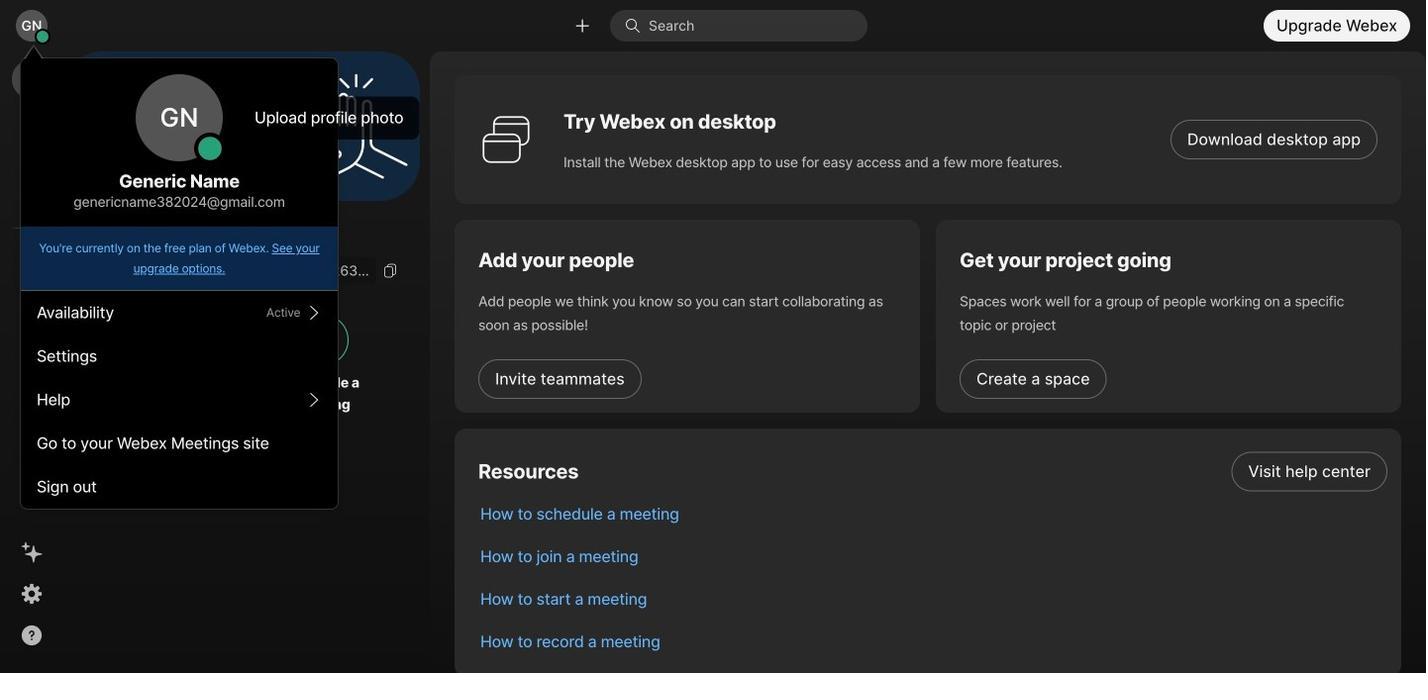 Task type: locate. For each thing, give the bounding box(es) containing it.
list item
[[465, 451, 1402, 493], [465, 493, 1402, 536], [465, 536, 1402, 579], [465, 579, 1402, 621], [465, 621, 1402, 664]]

help menu item
[[21, 378, 338, 422]]

sign out menu item
[[21, 466, 338, 509]]

2 arrow right_16 image from the top
[[306, 392, 322, 408]]

0 vertical spatial arrow right_16 image
[[306, 305, 322, 321]]

5 list item from the top
[[465, 621, 1402, 664]]

arrow right_16 image
[[306, 305, 322, 321], [306, 392, 322, 408]]

1 arrow right_16 image from the top
[[306, 305, 322, 321]]

2 list item from the top
[[465, 493, 1402, 536]]

None text field
[[79, 257, 377, 285]]

3 list item from the top
[[465, 536, 1402, 579]]

1 vertical spatial arrow right_16 image
[[306, 392, 322, 408]]

navigation
[[0, 52, 63, 674]]



Task type: describe. For each thing, give the bounding box(es) containing it.
arrow right_16 image inside help menu item
[[306, 392, 322, 408]]

go to your webex meetings site menu item
[[21, 422, 338, 466]]

settings menu item
[[21, 335, 338, 378]]

profile settings menu menu bar
[[21, 291, 338, 509]]

two hands high fiving image
[[296, 67, 415, 186]]

arrow right_16 image inside set status menu item
[[306, 305, 322, 321]]

4 list item from the top
[[465, 579, 1402, 621]]

webex tab list
[[12, 59, 52, 272]]

1 list item from the top
[[465, 451, 1402, 493]]

set status menu item
[[21, 291, 338, 335]]



Task type: vqa. For each thing, say whether or not it's contained in the screenshot.
4th list item from the bottom
yes



